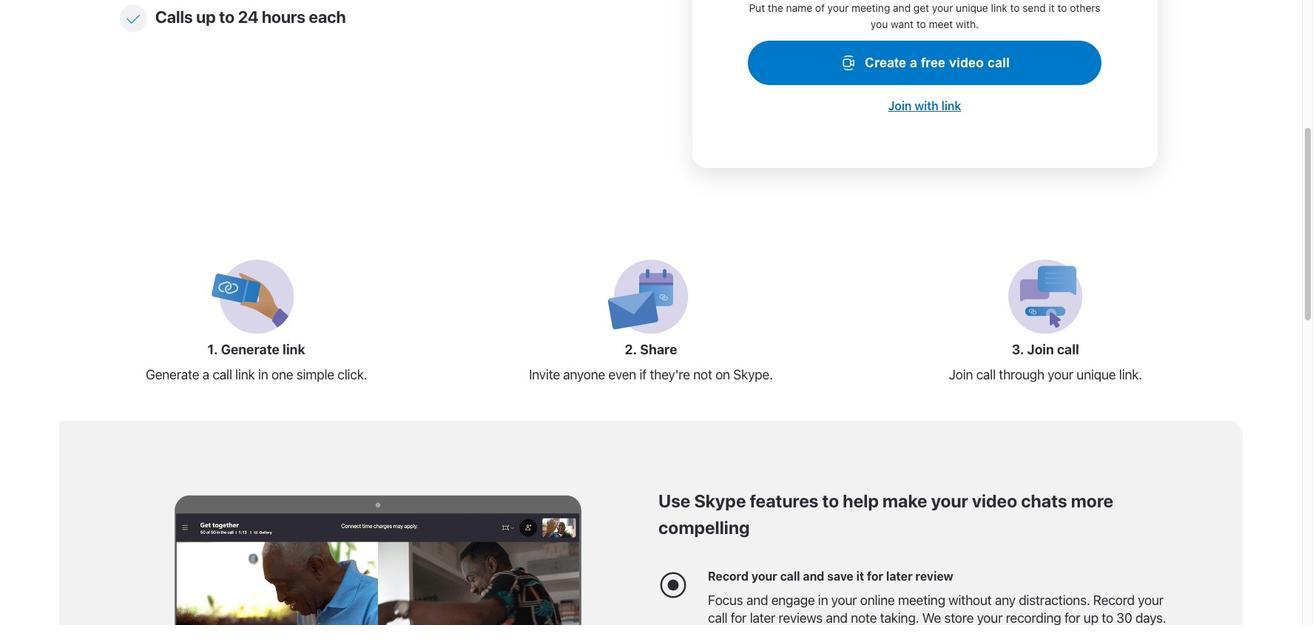 Task type: describe. For each thing, give the bounding box(es) containing it.
in inside focus and engage in your online meeting without any distractions. record your call for later reviews and note taking. we store your recording for up to 30 days.
[[818, 593, 828, 608]]

your up engage
[[752, 570, 777, 583]]

video inside use skype features to help make your video chats more compelling
[[972, 490, 1017, 511]]

your right of
[[828, 1, 849, 14]]

not
[[693, 367, 712, 382]]

video inside button
[[949, 55, 984, 70]]

join call through your unique link.
[[949, 367, 1142, 382]]

features
[[750, 490, 819, 511]]

to inside use skype features to help make your video chats more compelling
[[822, 490, 839, 511]]

each
[[309, 6, 346, 26]]

join with link
[[888, 99, 961, 112]]

meeting inside focus and engage in your online meeting without any distractions. record your call for later reviews and note taking. we store your recording for up to 30 days.
[[898, 593, 945, 608]]

skype
[[694, 490, 746, 511]]


[[658, 571, 688, 600]]

with.
[[956, 18, 979, 30]]

and right focus
[[746, 593, 768, 608]]

focus
[[708, 593, 743, 608]]

one
[[271, 367, 293, 382]]

call inside button
[[988, 55, 1010, 70]]

to down get at the right top
[[917, 18, 926, 30]]

to left send
[[1010, 1, 1020, 14]]

meeting inside put the name of your meeting and get your unique link to send it to others you want to meet with.
[[851, 1, 890, 14]]

meeting on desktop device image
[[111, 495, 644, 625]]

meet
[[929, 18, 953, 30]]

call down 1.
[[213, 367, 232, 382]]

join for through
[[949, 367, 973, 382]]

record inside focus and engage in your online meeting without any distractions. record your call for later reviews and note taking. we store your recording for up to 30 days.
[[1093, 593, 1135, 608]]

skype.
[[733, 367, 773, 382]]

1 horizontal spatial generate
[[221, 342, 280, 357]]

and left "save"
[[803, 570, 824, 583]]

it inside put the name of your meeting and get your unique link to send it to others you want to meet with.
[[1049, 1, 1055, 14]]

engage
[[771, 593, 815, 608]]

to left 24
[[219, 6, 234, 26]]

want
[[891, 18, 914, 30]]

link down 1. generate link
[[235, 367, 255, 382]]

up inside focus and engage in your online meeting without any distractions. record your call for later reviews and note taking. we store your recording for up to 30 days.
[[1084, 610, 1099, 625]]

1.
[[208, 342, 218, 357]]

note
[[851, 610, 877, 625]]

send
[[1023, 1, 1046, 14]]

even
[[609, 367, 636, 382]]

put the name of your meeting and get your unique link to send it to others you want to meet with.
[[749, 1, 1100, 30]]

online
[[860, 593, 895, 608]]

later inside focus and engage in your online meeting without any distractions. record your call for later reviews and note taking. we store your recording for up to 30 days.
[[750, 610, 775, 625]]

0 vertical spatial in
[[258, 367, 268, 382]]

make
[[883, 490, 927, 511]]

2 horizontal spatial for
[[1065, 610, 1080, 625]]

taking.
[[880, 610, 919, 625]]

reviews
[[779, 610, 823, 625]]

link.
[[1119, 367, 1142, 382]]

your up meet
[[932, 1, 953, 14]]

2.
[[625, 342, 637, 357]]

use skype features to help make your video chats more compelling
[[658, 490, 1114, 538]]

free
[[921, 55, 945, 70]]

any
[[995, 593, 1016, 608]]

24
[[238, 6, 258, 26]]

more
[[1071, 490, 1114, 511]]

compelling
[[658, 517, 750, 538]]

unique inside put the name of your meeting and get your unique link to send it to others you want to meet with.
[[956, 1, 988, 14]]

you
[[871, 18, 888, 30]]

your down "save"
[[831, 593, 857, 608]]

join with link link
[[888, 99, 961, 112]]

link inside put the name of your meeting and get your unique link to send it to others you want to meet with.
[[991, 1, 1007, 14]]

0 horizontal spatial it
[[856, 570, 864, 583]]

of
[[815, 1, 825, 14]]

we
[[922, 610, 941, 625]]

3.
[[1012, 342, 1024, 357]]

focus and engage in your online meeting without any distractions. record your call for later reviews and note taking. we store your recording for up to 30 days.
[[708, 593, 1166, 625]]

generate a call link in one simple click.
[[146, 367, 367, 382]]

2 horizontal spatial join
[[1027, 342, 1054, 357]]

call left through
[[976, 367, 996, 382]]

call inside focus and engage in your online meeting without any distractions. record your call for later reviews and note taking. we store your recording for up to 30 days.
[[708, 610, 728, 625]]

they're
[[650, 367, 690, 382]]

if
[[640, 367, 647, 382]]



Task type: locate. For each thing, give the bounding box(es) containing it.
simple
[[296, 367, 334, 382]]

0 horizontal spatial unique
[[956, 1, 988, 14]]

1 horizontal spatial for
[[867, 570, 883, 583]]

create
[[865, 55, 906, 70]]

link left send
[[991, 1, 1007, 14]]

0 horizontal spatial join
[[888, 99, 912, 112]]

0 horizontal spatial record
[[708, 570, 749, 583]]

your
[[828, 1, 849, 14], [932, 1, 953, 14], [1048, 367, 1073, 382], [931, 490, 968, 511], [752, 570, 777, 583], [831, 593, 857, 608], [1138, 593, 1164, 608], [977, 610, 1003, 625]]

1 horizontal spatial meeting
[[898, 593, 945, 608]]

1 vertical spatial later
[[750, 610, 775, 625]]

for
[[867, 570, 883, 583], [731, 610, 747, 625], [1065, 610, 1080, 625]]

30
[[1117, 610, 1132, 625]]

anyone
[[563, 367, 605, 382]]

days.
[[1136, 610, 1166, 625]]

later up online
[[886, 570, 913, 583]]

it
[[1049, 1, 1055, 14], [856, 570, 864, 583]]

it right send
[[1049, 1, 1055, 14]]

to left others
[[1058, 1, 1067, 14]]

meeting up you
[[851, 1, 890, 14]]

your inside use skype features to help make your video chats more compelling
[[931, 490, 968, 511]]

call right free
[[988, 55, 1010, 70]]

1 horizontal spatial unique
[[1077, 367, 1116, 382]]

2 vertical spatial join
[[949, 367, 973, 382]]

it right "save"
[[856, 570, 864, 583]]

0 horizontal spatial a
[[203, 367, 209, 382]]

a inside button
[[910, 55, 917, 70]]

recording
[[1006, 610, 1061, 625]]

0 horizontal spatial in
[[258, 367, 268, 382]]

join left through
[[949, 367, 973, 382]]

unique up the with.
[[956, 1, 988, 14]]

join for link
[[888, 99, 912, 112]]

0 horizontal spatial later
[[750, 610, 775, 625]]

0 vertical spatial it
[[1049, 1, 1055, 14]]

to inside focus and engage in your online meeting without any distractions. record your call for later reviews and note taking. we store your recording for up to 30 days.
[[1102, 610, 1113, 625]]

a down 1.
[[203, 367, 209, 382]]

create a free video call
[[865, 55, 1010, 70]]

link up the "one"
[[283, 342, 305, 357]]

get
[[914, 1, 929, 14]]

video right free
[[949, 55, 984, 70]]

invite anyone even if they're not on skype.
[[529, 367, 773, 382]]

record up focus
[[708, 570, 749, 583]]

up
[[196, 6, 216, 26], [1084, 610, 1099, 625]]

in left the "one"
[[258, 367, 268, 382]]

1 horizontal spatial later
[[886, 570, 913, 583]]

0 vertical spatial join
[[888, 99, 912, 112]]

1 vertical spatial it
[[856, 570, 864, 583]]

through
[[999, 367, 1045, 382]]

call down focus
[[708, 610, 728, 625]]

1 vertical spatial generate
[[146, 367, 199, 382]]

calls up to 24 hours each
[[155, 6, 346, 26]]

2. share
[[625, 342, 677, 357]]

join
[[888, 99, 912, 112], [1027, 342, 1054, 357], [949, 367, 973, 382]]

a for call
[[203, 367, 209, 382]]

1 vertical spatial a
[[203, 367, 209, 382]]

calls
[[155, 6, 193, 26]]

up left 30 on the bottom of the page
[[1084, 610, 1099, 625]]

record your call and save it for later review
[[708, 570, 953, 583]]

your right the make
[[931, 490, 968, 511]]

and left note
[[826, 610, 848, 625]]

for down focus
[[731, 610, 747, 625]]

others
[[1070, 1, 1100, 14]]

join right 3.
[[1027, 342, 1054, 357]]

later
[[886, 570, 913, 583], [750, 610, 775, 625]]

in down record your call and save it for later review
[[818, 593, 828, 608]]

a for free
[[910, 55, 917, 70]]

a
[[910, 55, 917, 70], [203, 367, 209, 382]]

3. join call
[[1012, 342, 1079, 357]]

store
[[944, 610, 974, 625]]

video
[[949, 55, 984, 70], [972, 490, 1017, 511]]

click.
[[338, 367, 367, 382]]

link
[[991, 1, 1007, 14], [942, 99, 961, 112], [283, 342, 305, 357], [235, 367, 255, 382]]

unique
[[956, 1, 988, 14], [1077, 367, 1116, 382]]

join left with
[[888, 99, 912, 112]]

record
[[708, 570, 749, 583], [1093, 593, 1135, 608]]

0 horizontal spatial up
[[196, 6, 216, 26]]

0 vertical spatial generate
[[221, 342, 280, 357]]

0 vertical spatial unique
[[956, 1, 988, 14]]

put
[[749, 1, 765, 14]]

1 horizontal spatial it
[[1049, 1, 1055, 14]]

1 horizontal spatial record
[[1093, 593, 1135, 608]]

0 horizontal spatial generate
[[146, 367, 199, 382]]

with
[[915, 99, 939, 112]]

invite
[[529, 367, 560, 382]]

to
[[1010, 1, 1020, 14], [1058, 1, 1067, 14], [219, 6, 234, 26], [917, 18, 926, 30], [822, 490, 839, 511], [1102, 610, 1113, 625]]

0 vertical spatial meeting
[[851, 1, 890, 14]]

on
[[716, 367, 730, 382]]

call
[[988, 55, 1010, 70], [1057, 342, 1079, 357], [213, 367, 232, 382], [976, 367, 996, 382], [780, 570, 800, 583], [708, 610, 728, 625]]

1 vertical spatial video
[[972, 490, 1017, 511]]

and
[[893, 1, 911, 14], [803, 570, 824, 583], [746, 593, 768, 608], [826, 610, 848, 625]]

0 horizontal spatial meeting
[[851, 1, 890, 14]]

0 vertical spatial video
[[949, 55, 984, 70]]

your down any at the right of the page
[[977, 610, 1003, 625]]

your up days.
[[1138, 593, 1164, 608]]

generate
[[221, 342, 280, 357], [146, 367, 199, 382]]

chats
[[1021, 490, 1067, 511]]

to left help
[[822, 490, 839, 511]]

link right with
[[942, 99, 961, 112]]

0 vertical spatial record
[[708, 570, 749, 583]]

name
[[786, 1, 812, 14]]

1. generate link
[[208, 342, 305, 357]]

0 vertical spatial later
[[886, 570, 913, 583]]

a left free
[[910, 55, 917, 70]]

to left 30 on the bottom of the page
[[1102, 610, 1113, 625]]

your down 3. join call
[[1048, 367, 1073, 382]]

and inside put the name of your meeting and get your unique link to send it to others you want to meet with.
[[893, 1, 911, 14]]

for up online
[[867, 570, 883, 583]]

without
[[949, 593, 992, 608]]

1 vertical spatial in
[[818, 593, 828, 608]]

meeting up we
[[898, 593, 945, 608]]

unique left link.
[[1077, 367, 1116, 382]]

distractions.
[[1019, 593, 1090, 608]]

video left chats
[[972, 490, 1017, 511]]

1 vertical spatial meeting
[[898, 593, 945, 608]]

0 vertical spatial a
[[910, 55, 917, 70]]

1 horizontal spatial in
[[818, 593, 828, 608]]

0 horizontal spatial for
[[731, 610, 747, 625]]

call up join call through your unique link.
[[1057, 342, 1079, 357]]

meeting
[[851, 1, 890, 14], [898, 593, 945, 608]]

1 horizontal spatial join
[[949, 367, 973, 382]]

review
[[916, 570, 953, 583]]

use
[[658, 490, 691, 511]]

later down engage
[[750, 610, 775, 625]]

record up 30 on the bottom of the page
[[1093, 593, 1135, 608]]

0 vertical spatial up
[[196, 6, 216, 26]]

the
[[768, 1, 783, 14]]

1 vertical spatial join
[[1027, 342, 1054, 357]]

1 vertical spatial unique
[[1077, 367, 1116, 382]]

for down distractions.
[[1065, 610, 1080, 625]]

and up "want"
[[893, 1, 911, 14]]

call up engage
[[780, 570, 800, 583]]

hours
[[262, 6, 305, 26]]

1 horizontal spatial a
[[910, 55, 917, 70]]

save
[[827, 570, 854, 583]]

up right calls in the top left of the page
[[196, 6, 216, 26]]

share
[[640, 342, 677, 357]]

help
[[843, 490, 879, 511]]

1 vertical spatial up
[[1084, 610, 1099, 625]]

1 horizontal spatial up
[[1084, 610, 1099, 625]]

1 vertical spatial record
[[1093, 593, 1135, 608]]

in
[[258, 367, 268, 382], [818, 593, 828, 608]]

create a free video call button
[[748, 40, 1101, 85]]



Task type: vqa. For each thing, say whether or not it's contained in the screenshot.
From a one-on-one audio call up to a four-person group video— now all incoming calls are available for you to build your own content by integrating Skype calls.
no



